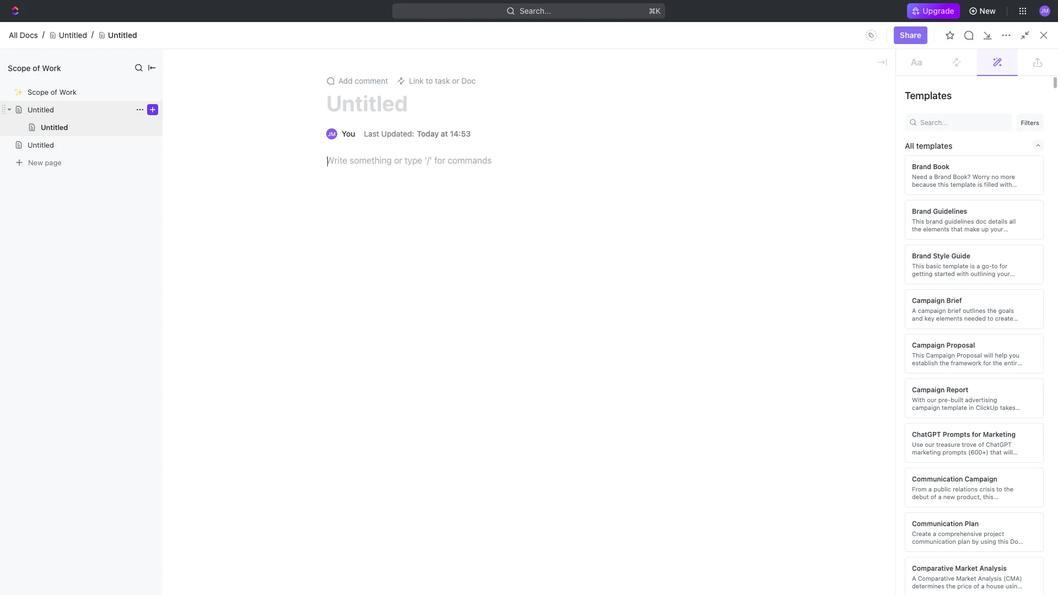 Task type: locate. For each thing, give the bounding box(es) containing it.
scope right the ✨
[[28, 88, 49, 96]]

comparative
[[912, 564, 954, 573], [918, 575, 955, 582]]

1 horizontal spatial agency
[[843, 147, 869, 157]]

templates
[[917, 141, 953, 150]]

plan
[[958, 538, 971, 545], [952, 546, 965, 553]]

plan down comprehensive
[[958, 538, 971, 545]]

proposal
[[947, 341, 976, 349]]

ago up 24 mins ago
[[886, 233, 899, 243]]

the up sold,
[[947, 582, 956, 590]]

new right search docs
[[1015, 47, 1031, 56]]

mins
[[867, 233, 884, 243], [868, 253, 885, 263]]

1 agency management link from the left
[[187, 143, 452, 161]]

brand guidelines
[[912, 207, 968, 215]]

communication down chatgpt
[[912, 475, 963, 483]]

1 horizontal spatial this
[[998, 538, 1009, 545]]

1 column header from the left
[[178, 211, 190, 229]]

this
[[633, 25, 646, 35], [998, 538, 1009, 545]]

dashboards link
[[4, 87, 154, 104]]

row
[[178, 268, 1045, 288], [178, 288, 1045, 308], [178, 308, 1045, 327], [178, 327, 1045, 347], [178, 347, 1045, 367], [178, 367, 1045, 387], [178, 387, 1045, 407], [178, 407, 1045, 427], [178, 427, 1045, 447], [178, 447, 1045, 466]]

0 horizontal spatial the
[[947, 582, 956, 590]]

2 communication from the top
[[912, 520, 963, 528]]

agency management link up brand book
[[772, 143, 1036, 161]]

ago down 27 mins ago
[[887, 253, 900, 263]]

ago for 24 mins ago
[[887, 253, 900, 263]]

communication for communication plan create a comprehensive project communication plan by using this doc to help easily plan out your business messaging strategy. comparative market analysis a comparative market analysis (cma) determines the price of a house using recently sold, comparable properties 
[[912, 520, 963, 528]]

column header
[[178, 211, 190, 229], [190, 211, 523, 229], [523, 211, 633, 229], [633, 211, 761, 229], [761, 211, 850, 229]]

management
[[287, 147, 334, 157], [871, 147, 918, 157]]

campaign left brief
[[912, 296, 945, 305]]

the
[[962, 412, 972, 419], [947, 582, 956, 590]]

tree
[[4, 169, 154, 561]]

0 horizontal spatial all
[[9, 30, 18, 39]]

filters button
[[1017, 114, 1044, 131]]

work
[[42, 63, 61, 73], [59, 88, 77, 96]]

brand left book at the right of the page
[[912, 162, 932, 171]]

market down strategy.
[[956, 564, 978, 573]]

using up your
[[981, 538, 997, 545]]

mins right 27
[[867, 233, 884, 243]]

you right do
[[425, 25, 438, 35]]

table
[[178, 211, 1045, 466]]

campaign left proposal
[[912, 341, 945, 349]]

2 agency from the left
[[843, 147, 869, 157]]

new inside button
[[980, 6, 996, 15]]

14:53
[[450, 129, 471, 138]]

search docs
[[951, 47, 997, 56]]

0 vertical spatial a
[[933, 530, 937, 537]]

6 row from the top
[[178, 367, 1045, 387]]

of inside campaign report with our pre-built advertising campaign template in clickup takes care of choosing the kpis to monitor, so you don't have to waste time on it.
[[927, 412, 933, 419]]

1 vertical spatial you
[[921, 419, 931, 426]]

1 horizontal spatial new
[[980, 6, 996, 15]]

campaign up our
[[912, 386, 945, 394]]

chatgpt prompts for marketing
[[912, 430, 1016, 439]]

brand left style
[[912, 252, 932, 260]]

jm up new doc
[[1041, 7, 1049, 14]]

1 vertical spatial communication
[[912, 520, 963, 528]]

0 horizontal spatial agency management link
[[187, 143, 452, 161]]

10 row from the top
[[178, 447, 1045, 466]]

0 vertical spatial market
[[956, 564, 978, 573]]

1 vertical spatial this
[[998, 538, 1009, 545]]

1 horizontal spatial agency management
[[843, 147, 918, 157]]

work inside ✨ scope of work
[[59, 88, 77, 96]]

properties
[[989, 590, 1019, 595]]

report
[[947, 386, 969, 394]]

all up scope of work
[[9, 30, 18, 39]]

campaign inside campaign report with our pre-built advertising campaign template in clickup takes care of choosing the kpis to monitor, so you don't have to waste time on it.
[[912, 386, 945, 394]]

mins inside row
[[867, 233, 884, 243]]

a up communication at the right bottom of the page
[[933, 530, 937, 537]]

1 horizontal spatial using
[[1006, 582, 1022, 590]]

share
[[900, 30, 922, 40]]

Search by name... text field
[[870, 189, 1009, 206]]

0 vertical spatial jm
[[1041, 7, 1049, 14]]

0 vertical spatial communication
[[912, 475, 963, 483]]

new for new page
[[28, 158, 43, 167]]

doc down jm dropdown button
[[1033, 47, 1048, 56]]

doc up business
[[1011, 538, 1022, 545]]

0 horizontal spatial management
[[287, 147, 334, 157]]

scope
[[8, 63, 31, 73], [28, 88, 49, 96]]

all left templates
[[905, 141, 915, 150]]

jm
[[1041, 7, 1049, 14], [328, 131, 336, 137]]

campaign brief
[[912, 296, 962, 305]]

new button
[[965, 2, 1003, 20]]

task
[[435, 76, 450, 85]]

comparative down messaging on the right of the page
[[912, 564, 954, 573]]

1 horizontal spatial all
[[905, 141, 915, 150]]

to down clickup
[[988, 412, 994, 419]]

filters
[[1021, 119, 1040, 126]]

new left the page
[[28, 158, 43, 167]]

1 vertical spatial all
[[905, 141, 915, 150]]

all
[[9, 30, 18, 39], [905, 141, 915, 150]]

doc inside button
[[1033, 47, 1048, 56]]

ago inside row
[[886, 233, 899, 243]]

search docs button
[[936, 43, 1004, 61]]

1 vertical spatial comparative
[[918, 575, 955, 582]]

1 vertical spatial scope
[[28, 88, 49, 96]]

0 vertical spatial new
[[980, 6, 996, 15]]

doc
[[1033, 47, 1048, 56], [462, 76, 476, 85], [1011, 538, 1022, 545]]

agency management link
[[187, 143, 452, 161], [772, 143, 1036, 161]]

0 vertical spatial this
[[633, 25, 646, 35]]

doc right the or
[[462, 76, 476, 85]]

Search... text field
[[911, 114, 1009, 131]]

new inside button
[[1015, 47, 1031, 56]]

all docs
[[9, 30, 38, 39]]

2 agency management from the left
[[843, 147, 918, 157]]

1 horizontal spatial the
[[962, 412, 972, 419]]

docs inside button
[[979, 47, 997, 56]]

1 vertical spatial using
[[1006, 582, 1022, 590]]

1 horizontal spatial doc
[[1011, 538, 1022, 545]]

3 column header from the left
[[523, 211, 633, 229]]

of down docs "link"
[[51, 88, 57, 96]]

price
[[958, 582, 972, 590]]

this up business
[[998, 538, 1009, 545]]

of up ✨ scope of work
[[33, 63, 40, 73]]

campaign for campaign report with our pre-built advertising campaign template in clickup takes care of choosing the kpis to monitor, so you don't have to waste time on it.
[[912, 386, 945, 394]]

1 vertical spatial the
[[947, 582, 956, 590]]

ago inside row
[[887, 253, 900, 263]]

0 horizontal spatial using
[[981, 538, 997, 545]]

✨ button
[[14, 87, 28, 96]]

1 vertical spatial ago
[[887, 253, 900, 263]]

1 vertical spatial mins
[[868, 253, 885, 263]]

favorites
[[9, 137, 38, 145]]

pre-
[[939, 396, 951, 403]]

work up ✨ scope of work
[[42, 63, 61, 73]]

to right want
[[459, 25, 467, 35]]

of down campaign
[[927, 412, 933, 419]]

communication up communication at the right bottom of the page
[[912, 520, 963, 528]]

market up price
[[957, 575, 977, 582]]

2 horizontal spatial new
[[1015, 47, 1031, 56]]

agency
[[259, 147, 285, 157], [843, 147, 869, 157]]

comment
[[355, 76, 388, 85]]

to left help
[[912, 546, 918, 553]]

2 vertical spatial brand
[[912, 252, 932, 260]]

link to task or doc button
[[393, 73, 480, 89]]

2 vertical spatial doc
[[1011, 538, 1022, 545]]

⌘k
[[649, 6, 661, 15]]

0 horizontal spatial you
[[425, 25, 438, 35]]

sharing row
[[178, 211, 1045, 229]]

market
[[956, 564, 978, 573], [957, 575, 977, 582]]

1 horizontal spatial you
[[921, 419, 931, 426]]

to right the link
[[426, 76, 433, 85]]

of up comparable
[[974, 582, 980, 590]]

27 mins ago
[[856, 233, 899, 243]]

campaign
[[912, 296, 945, 305], [912, 341, 945, 349], [912, 386, 945, 394], [965, 475, 998, 483]]

clickup
[[976, 404, 999, 411]]

4 row from the top
[[178, 327, 1045, 347]]

brand style guide
[[912, 252, 971, 260]]

untitled
[[59, 30, 87, 39], [108, 30, 137, 39], [326, 90, 408, 116], [28, 105, 54, 114], [41, 123, 68, 132], [28, 141, 54, 149]]

1 horizontal spatial management
[[871, 147, 918, 157]]

it.
[[1015, 419, 1020, 426]]

of
[[33, 63, 40, 73], [51, 88, 57, 96], [927, 412, 933, 419], [974, 582, 980, 590]]

ago for 27 mins ago
[[886, 233, 899, 243]]

sharing
[[944, 215, 968, 224]]

a left house
[[982, 582, 985, 590]]

8 row from the top
[[178, 407, 1045, 427]]

1 vertical spatial a
[[982, 582, 985, 590]]

brand for brand guidelines
[[912, 207, 932, 215]]

1 management from the left
[[287, 147, 334, 157]]

0 horizontal spatial jm
[[328, 131, 336, 137]]

dashboards
[[26, 90, 69, 100]]

you inside campaign report with our pre-built advertising campaign template in clickup takes care of choosing the kpis to monitor, so you don't have to waste time on it.
[[921, 419, 931, 426]]

scope up the ✨
[[8, 63, 31, 73]]

you
[[342, 129, 355, 138]]

campaign report with our pre-built advertising campaign template in clickup takes care of choosing the kpis to monitor, so you don't have to waste time on it.
[[912, 386, 1020, 426]]

1 brand from the top
[[912, 162, 932, 171]]

built
[[951, 396, 964, 403]]

our
[[927, 396, 937, 403]]

communication
[[912, 538, 957, 545]]

last updated: today at 14:53
[[364, 129, 471, 138]]

0 horizontal spatial new
[[28, 158, 43, 167]]

at
[[441, 129, 448, 138]]

1 communication from the top
[[912, 475, 963, 483]]

0 vertical spatial ago
[[886, 233, 899, 243]]

using down the (cma)
[[1006, 582, 1022, 590]]

mins right 24
[[868, 253, 885, 263]]

work down docs "link"
[[59, 88, 77, 96]]

docs
[[20, 30, 38, 39], [185, 47, 203, 56], [979, 47, 997, 56], [26, 72, 45, 81]]

plan up strategy.
[[952, 546, 965, 553]]

in
[[969, 404, 975, 411]]

jm left you
[[328, 131, 336, 137]]

0 vertical spatial the
[[962, 412, 972, 419]]

docs inside "link"
[[26, 72, 45, 81]]

1 agency from the left
[[259, 147, 285, 157]]

0 vertical spatial all
[[9, 30, 18, 39]]

monitor,
[[996, 412, 1019, 419]]

3 brand from the top
[[912, 252, 932, 260]]

0 horizontal spatial agency
[[259, 147, 285, 157]]

1 vertical spatial work
[[59, 88, 77, 96]]

0 horizontal spatial a
[[933, 530, 937, 537]]

communication for communication campaign
[[912, 475, 963, 483]]

brand down search by name... text box on the top
[[912, 207, 932, 215]]

2 brand from the top
[[912, 207, 932, 215]]

comparative up determines
[[918, 575, 955, 582]]

care
[[912, 412, 925, 419]]

1 horizontal spatial agency management link
[[772, 143, 1036, 161]]

mins inside row
[[868, 253, 885, 263]]

0 vertical spatial plan
[[958, 538, 971, 545]]

have
[[950, 419, 964, 426]]

1 horizontal spatial jm
[[1041, 7, 1049, 14]]

advertising
[[966, 396, 998, 403]]

communication inside communication plan create a comprehensive project communication plan by using this doc to help easily plan out your business messaging strategy. comparative market analysis a comparative market analysis (cma) determines the price of a house using recently sold, comparable properties
[[912, 520, 963, 528]]

2 management from the left
[[871, 147, 918, 157]]

you
[[425, 25, 438, 35], [921, 419, 931, 426]]

sold,
[[938, 590, 952, 595]]

do you want to enable browser notifications? enable hide this
[[412, 25, 646, 35]]

agency management link down you
[[187, 143, 452, 161]]

new up search docs
[[980, 6, 996, 15]]

brand
[[912, 162, 932, 171], [912, 207, 932, 215], [912, 252, 932, 260]]

cell
[[178, 228, 190, 248], [190, 228, 523, 248], [523, 228, 633, 248], [633, 228, 761, 248], [761, 228, 850, 248], [178, 248, 190, 268], [190, 248, 523, 268], [523, 248, 633, 268], [633, 248, 761, 268], [761, 248, 850, 268], [1026, 248, 1045, 268], [178, 268, 190, 288], [190, 268, 523, 288], [523, 268, 633, 288], [633, 268, 761, 288], [761, 268, 850, 288], [850, 268, 938, 288], [178, 288, 190, 308], [190, 288, 523, 308], [523, 288, 633, 308], [633, 288, 761, 308], [761, 288, 850, 308], [850, 288, 938, 308], [1026, 288, 1045, 308], [178, 308, 190, 327], [190, 308, 523, 327], [523, 308, 633, 327], [633, 308, 761, 327], [761, 308, 850, 327], [850, 308, 938, 327], [1026, 308, 1045, 327], [178, 327, 190, 347], [190, 327, 523, 347], [523, 327, 633, 347], [633, 327, 761, 347], [761, 327, 850, 347], [850, 327, 938, 347], [178, 347, 190, 367], [190, 347, 523, 367], [523, 347, 633, 367], [633, 347, 761, 367], [761, 347, 850, 367], [850, 347, 938, 367], [1026, 347, 1045, 367], [178, 367, 190, 387], [190, 367, 523, 387], [523, 367, 633, 387], [633, 367, 761, 387], [761, 367, 850, 387], [850, 367, 938, 387], [178, 387, 190, 407], [190, 387, 523, 407], [523, 387, 633, 407], [633, 387, 761, 407], [761, 387, 850, 407], [850, 387, 938, 407], [1026, 387, 1045, 407], [178, 407, 190, 427], [190, 407, 523, 427], [523, 407, 633, 427], [633, 407, 761, 427], [761, 407, 850, 427], [850, 407, 938, 427], [178, 427, 190, 447], [190, 427, 523, 447], [523, 427, 633, 447], [633, 427, 761, 447], [761, 427, 850, 447], [850, 427, 938, 447], [1026, 427, 1045, 447], [178, 447, 190, 466], [190, 447, 523, 466], [523, 447, 633, 466], [633, 447, 761, 466], [761, 447, 850, 466], [850, 447, 938, 466]]

you right so
[[921, 419, 931, 426]]

analysis
[[980, 564, 1007, 573], [978, 575, 1002, 582]]

1 vertical spatial new
[[1015, 47, 1031, 56]]

2 vertical spatial new
[[28, 158, 43, 167]]

ago
[[886, 233, 899, 243], [887, 253, 900, 263]]

0 vertical spatial comparative
[[912, 564, 954, 573]]

1 vertical spatial market
[[957, 575, 977, 582]]

of inside ✨ scope of work
[[51, 88, 57, 96]]

1 vertical spatial doc
[[462, 76, 476, 85]]

1 horizontal spatial a
[[982, 582, 985, 590]]

0 vertical spatial doc
[[1033, 47, 1048, 56]]

new for new
[[980, 6, 996, 15]]

0 horizontal spatial doc
[[462, 76, 476, 85]]

2 horizontal spatial doc
[[1033, 47, 1048, 56]]

1 vertical spatial brand
[[912, 207, 932, 215]]

doc inside dropdown button
[[462, 76, 476, 85]]

0 vertical spatial mins
[[867, 233, 884, 243]]

0 horizontal spatial agency management
[[259, 147, 334, 157]]

communication plan create a comprehensive project communication plan by using this doc to help easily plan out your business messaging strategy. comparative market analysis a comparative market analysis (cma) determines the price of a house using recently sold, comparable properties 
[[912, 520, 1026, 595]]

this right hide
[[633, 25, 646, 35]]

0 vertical spatial analysis
[[980, 564, 1007, 573]]

0 vertical spatial brand
[[912, 162, 932, 171]]

the down in
[[962, 412, 972, 419]]

7 row from the top
[[178, 387, 1045, 407]]



Task type: describe. For each thing, give the bounding box(es) containing it.
the inside communication plan create a comprehensive project communication plan by using this doc to help easily plan out your business messaging strategy. comparative market analysis a comparative market analysis (cma) determines the price of a house using recently sold, comparable properties
[[947, 582, 956, 590]]

✨ scope of work
[[14, 87, 77, 96]]

for
[[972, 430, 982, 439]]

hide
[[614, 25, 631, 35]]

enable
[[469, 25, 493, 35]]

4 column header from the left
[[633, 211, 761, 229]]

jm inside dropdown button
[[1041, 7, 1049, 14]]

to right have
[[965, 419, 971, 426]]

brand book
[[912, 162, 950, 171]]

all for all docs
[[9, 30, 18, 39]]

time
[[991, 419, 1004, 426]]

kpis
[[974, 412, 986, 419]]

campaign down for on the right bottom of page
[[965, 475, 998, 483]]

help
[[920, 546, 932, 553]]

new doc
[[1015, 47, 1048, 56]]

0 vertical spatial you
[[425, 25, 438, 35]]

brand for brand book
[[912, 162, 932, 171]]

this inside communication plan create a comprehensive project communication plan by using this doc to help easily plan out your business messaging strategy. comparative market analysis a comparative market analysis (cma) determines the price of a house using recently sold, comparable properties
[[998, 538, 1009, 545]]

brief
[[947, 296, 962, 305]]

campaign
[[912, 404, 941, 411]]

so
[[912, 419, 919, 426]]

marketing
[[983, 430, 1016, 439]]

2 column header from the left
[[190, 211, 523, 229]]

to inside dropdown button
[[426, 76, 433, 85]]

1 vertical spatial plan
[[952, 546, 965, 553]]

24 mins ago row
[[178, 248, 1045, 268]]

1 vertical spatial analysis
[[978, 575, 1002, 582]]

27
[[856, 233, 865, 243]]

comparable
[[953, 590, 987, 595]]

create
[[912, 530, 932, 537]]

1 row from the top
[[178, 268, 1045, 288]]

add comment
[[339, 76, 388, 85]]

campaign for campaign proposal
[[912, 341, 945, 349]]

guide
[[952, 252, 971, 260]]

book
[[934, 162, 950, 171]]

scope inside ✨ scope of work
[[28, 88, 49, 96]]

or
[[452, 76, 460, 85]]

dropdown menu image
[[863, 26, 880, 44]]

sidebar navigation
[[0, 39, 165, 595]]

search...
[[520, 6, 552, 15]]

5 row from the top
[[178, 347, 1045, 367]]

strategy.
[[945, 553, 971, 560]]

don't
[[933, 419, 948, 426]]

page
[[45, 158, 62, 167]]

2 agency management link from the left
[[772, 143, 1036, 161]]

24
[[856, 253, 866, 263]]

determines
[[912, 582, 945, 590]]

messaging
[[912, 553, 944, 560]]

choosing
[[934, 412, 961, 419]]

templates
[[905, 90, 952, 101]]

campaign for campaign brief
[[912, 296, 945, 305]]

house
[[987, 582, 1004, 590]]

table containing 27 mins ago
[[178, 211, 1045, 466]]

want
[[440, 25, 457, 35]]

1 vertical spatial jm
[[328, 131, 336, 137]]

3 row from the top
[[178, 308, 1045, 327]]

campaign proposal
[[912, 341, 976, 349]]

browser
[[495, 25, 525, 35]]

the inside campaign report with our pre-built advertising campaign template in clickup takes care of choosing the kpis to monitor, so you don't have to waste time on it.
[[962, 412, 972, 419]]

9 row from the top
[[178, 427, 1045, 447]]

today
[[417, 129, 439, 138]]

recently
[[912, 590, 936, 595]]

comprehensive
[[939, 530, 983, 537]]

spaces
[[9, 155, 32, 164]]

doc inside communication plan create a comprehensive project communication plan by using this doc to help easily plan out your business messaging strategy. comparative market analysis a comparative market analysis (cma) determines the price of a house using recently sold, comparable properties
[[1011, 538, 1022, 545]]

to inside communication plan create a comprehensive project communication plan by using this doc to help easily plan out your business messaging strategy. comparative market analysis a comparative market analysis (cma) determines the price of a house using recently sold, comparable properties
[[912, 546, 918, 553]]

5 column header from the left
[[761, 211, 850, 229]]

on
[[1006, 419, 1013, 426]]

template
[[942, 404, 968, 411]]

brand for brand style guide
[[912, 252, 932, 260]]

tree inside sidebar navigation
[[4, 169, 154, 561]]

easily
[[934, 546, 951, 553]]

(cma)
[[1004, 575, 1023, 582]]

out
[[966, 546, 976, 553]]

jm button
[[1037, 2, 1054, 20]]

link to task or doc
[[409, 76, 476, 85]]

mins for 27
[[867, 233, 884, 243]]

link
[[409, 76, 424, 85]]

new for new doc
[[1015, 47, 1031, 56]]

24 mins ago
[[856, 253, 900, 263]]

1 agency management from the left
[[259, 147, 334, 157]]

27 mins ago row
[[178, 228, 1045, 248]]

scope of work
[[8, 63, 61, 73]]

last
[[364, 129, 379, 138]]

upgrade link
[[908, 3, 960, 19]]

with
[[912, 396, 926, 403]]

prompts
[[943, 430, 971, 439]]

add
[[339, 76, 353, 85]]

takes
[[1000, 404, 1016, 411]]

communication campaign
[[912, 475, 998, 483]]

0 vertical spatial scope
[[8, 63, 31, 73]]

chatgpt
[[912, 430, 941, 439]]

waste
[[973, 419, 990, 426]]

0 vertical spatial work
[[42, 63, 61, 73]]

new doc button
[[1008, 43, 1054, 61]]

0 vertical spatial using
[[981, 538, 997, 545]]

enable
[[584, 25, 608, 35]]

favorites button
[[4, 135, 42, 148]]

style
[[934, 252, 950, 260]]

new page
[[28, 158, 62, 167]]

2 row from the top
[[178, 288, 1045, 308]]

0 horizontal spatial this
[[633, 25, 646, 35]]

updated:
[[381, 129, 414, 138]]

of inside communication plan create a comprehensive project communication plan by using this doc to help easily plan out your business messaging strategy. comparative market analysis a comparative market analysis (cma) determines the price of a house using recently sold, comparable properties
[[974, 582, 980, 590]]

all for all templates
[[905, 141, 915, 150]]

notifications?
[[527, 25, 576, 35]]

guidelines
[[934, 207, 968, 215]]

upgrade
[[923, 6, 955, 15]]

do
[[412, 25, 423, 35]]

mins for 24
[[868, 253, 885, 263]]

docs link
[[4, 68, 154, 85]]

project
[[984, 530, 1005, 537]]

by
[[972, 538, 979, 545]]

plan
[[965, 520, 979, 528]]

all templates
[[905, 141, 953, 150]]



Task type: vqa. For each thing, say whether or not it's contained in the screenshot.
1 inside the 1 2 3
no



